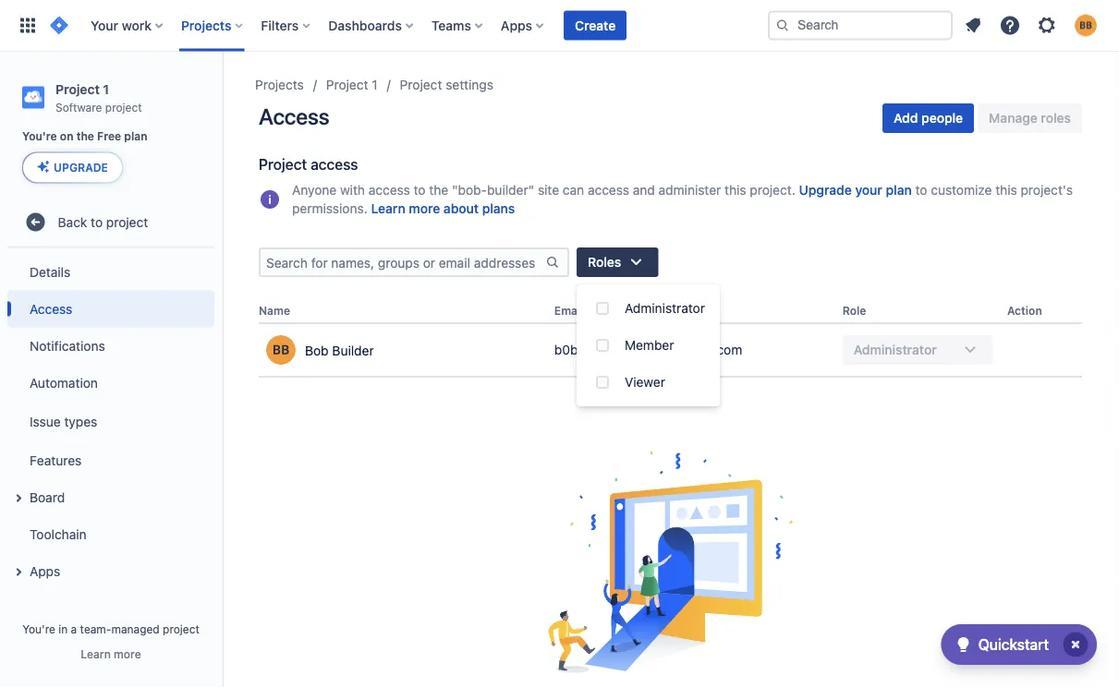 Task type: vqa. For each thing, say whether or not it's contained in the screenshot.
the 2023
no



Task type: locate. For each thing, give the bounding box(es) containing it.
project 1
[[326, 77, 378, 92]]

project up free on the left top of page
[[105, 101, 142, 113]]

types
[[64, 414, 97, 429]]

you're for you're in a team-managed project
[[22, 623, 55, 636]]

project
[[326, 77, 368, 92], [400, 77, 442, 92], [55, 81, 100, 97], [259, 156, 307, 173]]

1 up free on the left top of page
[[103, 81, 109, 97]]

0 vertical spatial learn
[[371, 201, 405, 216]]

2 you're from the top
[[22, 623, 55, 636]]

0 horizontal spatial apps
[[30, 564, 60, 579]]

expand image inside apps button
[[7, 561, 30, 583]]

expand image
[[7, 487, 30, 510], [7, 561, 30, 583]]

administer
[[659, 183, 721, 198]]

your
[[855, 183, 882, 198]]

0 vertical spatial project
[[105, 101, 142, 113]]

this left "project."
[[725, 183, 746, 198]]

0 vertical spatial access
[[259, 104, 329, 129]]

1 vertical spatial more
[[114, 648, 141, 661]]

0 horizontal spatial more
[[114, 648, 141, 661]]

0 horizontal spatial plan
[[124, 130, 147, 143]]

0 vertical spatial you're
[[22, 130, 57, 143]]

notifications
[[30, 338, 105, 353]]

to up learn more about plans
[[414, 183, 426, 198]]

you're in a team-managed project
[[22, 623, 200, 636]]

project up details link
[[106, 214, 148, 230]]

0 horizontal spatial access
[[30, 301, 72, 316]]

group containing administrator
[[577, 285, 720, 407]]

to left customize
[[915, 183, 927, 198]]

banner
[[0, 0, 1119, 52]]

you're left on
[[22, 130, 57, 143]]

automation
[[30, 375, 98, 390]]

banner containing your work
[[0, 0, 1119, 52]]

with
[[340, 183, 365, 198]]

1 horizontal spatial access
[[259, 104, 329, 129]]

0 horizontal spatial group
[[7, 248, 214, 595]]

notifications link
[[7, 327, 214, 364]]

expand image for apps
[[7, 561, 30, 583]]

1 horizontal spatial the
[[429, 183, 448, 198]]

builder
[[332, 343, 374, 358]]

projects inside dropdown button
[[181, 18, 231, 33]]

0 vertical spatial plan
[[124, 130, 147, 143]]

apps inside button
[[30, 564, 60, 579]]

learn inside button
[[81, 648, 111, 661]]

project inside the project settings link
[[400, 77, 442, 92]]

check image
[[953, 634, 975, 656]]

apps inside dropdown button
[[501, 18, 532, 33]]

upgrade down you're on the free plan
[[54, 161, 108, 174]]

2 expand image from the top
[[7, 561, 30, 583]]

features
[[30, 453, 82, 468]]

0 horizontal spatial access
[[311, 156, 358, 173]]

1 vertical spatial expand image
[[7, 561, 30, 583]]

upgrade left your
[[799, 183, 852, 198]]

1 you're from the top
[[22, 130, 57, 143]]

details link
[[7, 254, 214, 290]]

project settings link
[[400, 74, 493, 96]]

people
[[922, 110, 963, 126]]

more left about
[[409, 201, 440, 216]]

and
[[633, 183, 655, 198]]

group
[[7, 248, 214, 595], [577, 285, 720, 407]]

teams button
[[426, 11, 490, 40]]

0 horizontal spatial 1
[[103, 81, 109, 97]]

learn down "team-"
[[81, 648, 111, 661]]

2 horizontal spatial to
[[915, 183, 927, 198]]

1 vertical spatial projects
[[255, 77, 304, 92]]

the right on
[[76, 130, 94, 143]]

details
[[30, 264, 70, 280]]

upgrade
[[54, 161, 108, 174], [799, 183, 852, 198]]

work
[[122, 18, 152, 33]]

0 vertical spatial expand image
[[7, 487, 30, 510]]

permissions.
[[292, 201, 368, 216]]

1 vertical spatial you're
[[22, 623, 55, 636]]

bob builder
[[305, 343, 374, 358]]

project up software
[[55, 81, 100, 97]]

toolchain
[[30, 527, 87, 542]]

access right with
[[369, 183, 410, 198]]

expand image inside board button
[[7, 487, 30, 510]]

1 expand image from the top
[[7, 487, 30, 510]]

issue types link
[[7, 401, 214, 442]]

more
[[409, 201, 440, 216], [114, 648, 141, 661]]

access
[[259, 104, 329, 129], [30, 301, 72, 316]]

learn more button
[[81, 647, 141, 662]]

0 vertical spatial apps
[[501, 18, 532, 33]]

2 this from the left
[[996, 183, 1017, 198]]

project inside project 1 software project
[[55, 81, 100, 97]]

1 horizontal spatial plan
[[886, 183, 912, 198]]

1 this from the left
[[725, 183, 746, 198]]

1 horizontal spatial more
[[409, 201, 440, 216]]

back to project
[[58, 214, 148, 230]]

projects right sidebar navigation icon
[[255, 77, 304, 92]]

expand image down toolchain
[[7, 561, 30, 583]]

project for project 1
[[326, 77, 368, 92]]

projects
[[181, 18, 231, 33], [255, 77, 304, 92]]

1 inside project 1 software project
[[103, 81, 109, 97]]

0 vertical spatial more
[[409, 201, 440, 216]]

1 horizontal spatial learn
[[371, 201, 405, 216]]

upgrade button
[[23, 153, 122, 182]]

1 down dashboards popup button
[[372, 77, 378, 92]]

board
[[30, 490, 65, 505]]

0 horizontal spatial learn
[[81, 648, 111, 661]]

access up with
[[311, 156, 358, 173]]

you're
[[22, 130, 57, 143], [22, 623, 55, 636]]

add people button
[[883, 104, 974, 133]]

learn up search for names, groups or email addresses text box
[[371, 201, 405, 216]]

project up project access icon
[[259, 156, 307, 173]]

1 vertical spatial access
[[30, 301, 72, 316]]

1 horizontal spatial 1
[[372, 77, 378, 92]]

0 vertical spatial upgrade
[[54, 161, 108, 174]]

this
[[725, 183, 746, 198], [996, 183, 1017, 198]]

0 horizontal spatial upgrade
[[54, 161, 108, 174]]

apps down toolchain
[[30, 564, 60, 579]]

0 horizontal spatial the
[[76, 130, 94, 143]]

back
[[58, 214, 87, 230]]

the up learn more about plans
[[429, 183, 448, 198]]

more down managed
[[114, 648, 141, 661]]

viewer
[[625, 375, 665, 390]]

plan right your
[[886, 183, 912, 198]]

learn
[[371, 201, 405, 216], [81, 648, 111, 661]]

expand image for board
[[7, 487, 30, 510]]

quickstart
[[978, 636, 1049, 654]]

learn more
[[81, 648, 141, 661]]

projects up sidebar navigation icon
[[181, 18, 231, 33]]

b0bth3builder2k23@gmail.com
[[554, 343, 742, 358]]

more inside button
[[114, 648, 141, 661]]

access link
[[7, 290, 214, 327]]

0 horizontal spatial projects
[[181, 18, 231, 33]]

1 vertical spatial upgrade
[[799, 183, 852, 198]]

project 1 software project
[[55, 81, 142, 113]]

more for learn more
[[114, 648, 141, 661]]

member
[[625, 338, 674, 353]]

project down dashboards
[[326, 77, 368, 92]]

to right back
[[91, 214, 103, 230]]

1 horizontal spatial projects
[[255, 77, 304, 92]]

0 horizontal spatial this
[[725, 183, 746, 198]]

project left settings
[[400, 77, 442, 92]]

to
[[414, 183, 426, 198], [915, 183, 927, 198], [91, 214, 103, 230]]

access down details at the top
[[30, 301, 72, 316]]

projects button
[[176, 11, 250, 40]]

1 horizontal spatial apps
[[501, 18, 532, 33]]

group containing details
[[7, 248, 214, 595]]

this left project's
[[996, 183, 1017, 198]]

you're left "in"
[[22, 623, 55, 636]]

1 vertical spatial the
[[429, 183, 448, 198]]

access down projects link
[[259, 104, 329, 129]]

administrator
[[625, 301, 705, 316]]

the
[[76, 130, 94, 143], [429, 183, 448, 198]]

1 horizontal spatial this
[[996, 183, 1017, 198]]

your profile and settings image
[[1075, 14, 1097, 37]]

add
[[894, 110, 918, 126]]

project right managed
[[163, 623, 200, 636]]

project inside project 1 link
[[326, 77, 368, 92]]

apps
[[501, 18, 532, 33], [30, 564, 60, 579]]

more for learn more about plans
[[409, 201, 440, 216]]

a
[[71, 623, 77, 636]]

access right can
[[588, 183, 629, 198]]

1
[[372, 77, 378, 92], [103, 81, 109, 97]]

expand image down features
[[7, 487, 30, 510]]

1 vertical spatial project
[[106, 214, 148, 230]]

Search for names, groups or email addresses text field
[[261, 250, 545, 275]]

search image
[[775, 18, 790, 33]]

1 horizontal spatial group
[[577, 285, 720, 407]]

apps right teams dropdown button
[[501, 18, 532, 33]]

1 horizontal spatial to
[[414, 183, 426, 198]]

2 vertical spatial project
[[163, 623, 200, 636]]

plan right free on the left top of page
[[124, 130, 147, 143]]

0 vertical spatial projects
[[181, 18, 231, 33]]

1 vertical spatial apps
[[30, 564, 60, 579]]

0 horizontal spatial to
[[91, 214, 103, 230]]

administrator button
[[577, 290, 720, 327]]

project
[[105, 101, 142, 113], [106, 214, 148, 230], [163, 623, 200, 636]]

roles
[[588, 255, 621, 270]]

1 vertical spatial learn
[[81, 648, 111, 661]]



Task type: describe. For each thing, give the bounding box(es) containing it.
open roles dropdown image
[[625, 251, 647, 274]]

settings image
[[1036, 14, 1058, 37]]

jira software image
[[48, 14, 70, 37]]

name
[[259, 305, 290, 317]]

builder"
[[487, 183, 534, 198]]

dashboards
[[328, 18, 402, 33]]

project for project settings
[[400, 77, 442, 92]]

appswitcher icon image
[[17, 14, 39, 37]]

you're for you're on the free plan
[[22, 130, 57, 143]]

create button
[[564, 11, 627, 40]]

filters
[[261, 18, 299, 33]]

create
[[575, 18, 616, 33]]

access inside group
[[30, 301, 72, 316]]

project for project access
[[259, 156, 307, 173]]

learn more about plans
[[371, 201, 515, 216]]

action
[[1007, 305, 1042, 317]]

issue
[[30, 414, 61, 429]]

free
[[97, 130, 121, 143]]

Search field
[[768, 11, 953, 40]]

2 horizontal spatial access
[[588, 183, 629, 198]]

help image
[[999, 14, 1021, 37]]

anyone
[[292, 183, 337, 198]]

upgrade inside button
[[54, 161, 108, 174]]

back to project link
[[7, 204, 214, 241]]

1 vertical spatial plan
[[886, 183, 912, 198]]

1 for project 1
[[372, 77, 378, 92]]

anyone with access to the "bob-builder" site can access and administer this project. upgrade your plan
[[292, 183, 912, 198]]

projects for projects link
[[255, 77, 304, 92]]

board button
[[7, 479, 214, 516]]

team-
[[80, 623, 111, 636]]

settings
[[446, 77, 493, 92]]

project's
[[1021, 183, 1073, 198]]

projects link
[[255, 74, 304, 96]]

learn more about plans link
[[371, 200, 515, 218]]

your
[[91, 18, 118, 33]]

project 1 link
[[326, 74, 378, 96]]

on
[[60, 130, 73, 143]]

toolchain link
[[7, 516, 214, 553]]

email
[[554, 305, 584, 317]]

project.
[[750, 183, 795, 198]]

member button
[[577, 327, 720, 364]]

site
[[538, 183, 559, 198]]

plans
[[482, 201, 515, 216]]

quickstart button
[[941, 625, 1097, 665]]

can
[[563, 183, 584, 198]]

automation link
[[7, 364, 214, 401]]

primary element
[[11, 0, 768, 51]]

projects for projects dropdown button
[[181, 18, 231, 33]]

0 vertical spatial the
[[76, 130, 94, 143]]

1 horizontal spatial access
[[369, 183, 410, 198]]

learn for learn more about plans
[[371, 201, 405, 216]]

apps button
[[7, 553, 214, 590]]

project inside back to project 'link'
[[106, 214, 148, 230]]

teams
[[431, 18, 471, 33]]

dismiss quickstart image
[[1061, 630, 1091, 660]]

apps button
[[495, 11, 551, 40]]

project settings
[[400, 77, 493, 92]]

your work button
[[85, 11, 170, 40]]

to inside back to project 'link'
[[91, 214, 103, 230]]

project access image
[[259, 189, 281, 211]]

learn for learn more
[[81, 648, 111, 661]]

you're on the free plan
[[22, 130, 147, 143]]

notifications image
[[962, 14, 984, 37]]

bob
[[305, 343, 329, 358]]

issue types
[[30, 414, 97, 429]]

add people
[[894, 110, 963, 126]]

sidebar navigation image
[[201, 74, 242, 111]]

upgrade your plan link
[[799, 181, 912, 200]]

1 for project 1 software project
[[103, 81, 109, 97]]

features link
[[7, 442, 214, 479]]

managed
[[111, 623, 160, 636]]

role
[[843, 305, 866, 317]]

to inside 'to customize this project's permissions.'
[[915, 183, 927, 198]]

dashboards button
[[323, 11, 420, 40]]

project access
[[259, 156, 358, 173]]

viewer button
[[577, 364, 720, 401]]

about
[[444, 201, 479, 216]]

your work
[[91, 18, 152, 33]]

1 horizontal spatial upgrade
[[799, 183, 852, 198]]

project for project 1 software project
[[55, 81, 100, 97]]

filters button
[[255, 11, 317, 40]]

customize
[[931, 183, 992, 198]]

to customize this project's permissions.
[[292, 183, 1073, 216]]

people and their roles element
[[259, 299, 1082, 378]]

this inside 'to customize this project's permissions.'
[[996, 183, 1017, 198]]

software
[[55, 101, 102, 113]]

in
[[58, 623, 68, 636]]

project inside project 1 software project
[[105, 101, 142, 113]]

roles button
[[577, 248, 658, 277]]

jira software image
[[48, 14, 70, 37]]

"bob-
[[452, 183, 487, 198]]



